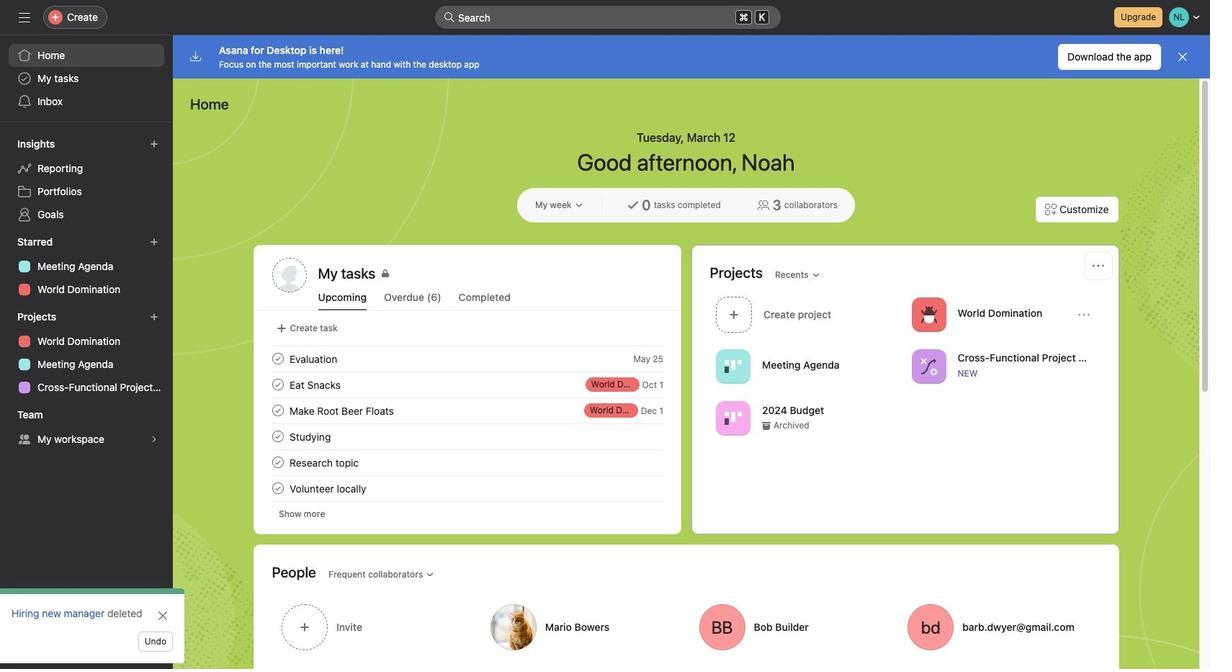 Task type: describe. For each thing, give the bounding box(es) containing it.
hide sidebar image
[[19, 12, 30, 23]]

2 mark complete image from the top
[[269, 402, 286, 419]]

add items to starred image
[[150, 238, 158, 246]]

4 mark complete checkbox from the top
[[269, 480, 286, 497]]

2 mark complete checkbox from the top
[[269, 376, 286, 393]]

teams element
[[0, 402, 173, 454]]

2 board image from the top
[[724, 410, 742, 427]]

projects element
[[0, 304, 173, 402]]

see details, my workspace image
[[150, 435, 158, 444]]

bug image
[[920, 306, 937, 323]]

show options image
[[1078, 309, 1090, 320]]

1 mark complete image from the top
[[269, 350, 286, 367]]

1 mark complete checkbox from the top
[[269, 428, 286, 445]]

2 mark complete checkbox from the top
[[269, 454, 286, 471]]

global element
[[0, 35, 173, 122]]

new insights image
[[150, 140, 158, 148]]



Task type: locate. For each thing, give the bounding box(es) containing it.
4 mark complete image from the top
[[269, 480, 286, 497]]

new project or portfolio image
[[150, 313, 158, 321]]

3 mark complete checkbox from the top
[[269, 402, 286, 419]]

3 mark complete image from the top
[[269, 428, 286, 445]]

board image
[[724, 358, 742, 375], [724, 410, 742, 427]]

1 vertical spatial board image
[[724, 410, 742, 427]]

1 mark complete image from the top
[[269, 376, 286, 393]]

1 vertical spatial mark complete image
[[269, 454, 286, 471]]

starred element
[[0, 229, 173, 304]]

close image
[[157, 610, 169, 622]]

2 mark complete image from the top
[[269, 454, 286, 471]]

mark complete image
[[269, 350, 286, 367], [269, 454, 286, 471]]

0 vertical spatial mark complete image
[[269, 350, 286, 367]]

1 vertical spatial mark complete checkbox
[[269, 454, 286, 471]]

0 vertical spatial board image
[[724, 358, 742, 375]]

prominent image
[[444, 12, 455, 23]]

1 board image from the top
[[724, 358, 742, 375]]

1 mark complete checkbox from the top
[[269, 350, 286, 367]]

mark complete image
[[269, 376, 286, 393], [269, 402, 286, 419], [269, 428, 286, 445], [269, 480, 286, 497]]

insights element
[[0, 131, 173, 229]]

None field
[[435, 6, 781, 29]]

dismiss image
[[1177, 51, 1189, 63]]

actions image
[[1093, 260, 1104, 272]]

line_and_symbols image
[[920, 358, 937, 375]]

add profile photo image
[[272, 258, 307, 292]]

0 vertical spatial mark complete checkbox
[[269, 428, 286, 445]]

Mark complete checkbox
[[269, 428, 286, 445], [269, 454, 286, 471]]

Search tasks, projects, and more text field
[[435, 6, 781, 29]]

Mark complete checkbox
[[269, 350, 286, 367], [269, 376, 286, 393], [269, 402, 286, 419], [269, 480, 286, 497]]



Task type: vqa. For each thing, say whether or not it's contained in the screenshot.
'Add to favorites' image
no



